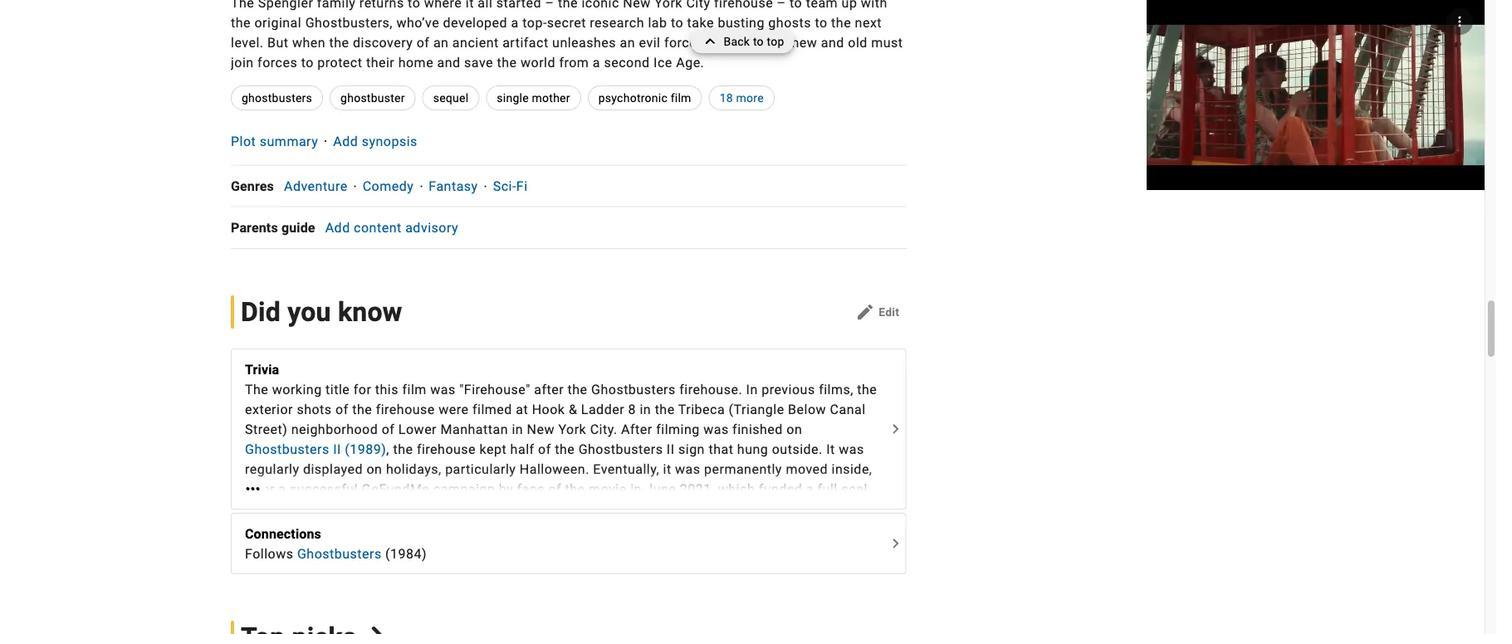 Task type: describe. For each thing, give the bounding box(es) containing it.
the up release
[[581, 521, 601, 537]]

back to top
[[724, 34, 784, 48]]

1 vertical spatial on
[[367, 461, 382, 477]]

the working title for this film was "firehouse" after the ghostbusters firehouse. in previous films, the exterior shots of the firehouse were filmed at hook & ladder 8 in the tribeca (triangle below canal street) neighborhood of lower manhattan in new york city. after filming was finished on ghostbusters ii (1989)
[[245, 382, 877, 457]]

ghostbuster
[[341, 91, 405, 105]]

to up who've
[[408, 0, 420, 10]]

an inside , the firehouse kept half of the ghostbusters ii sign that hung outside. it was regularly displayed on holidays, particularly halloween. eventually, it was permanently moved inside, after a successful gofundme campaign by fans of the movie in june 2021, which funded a full-scale replica of the ghostbusters sign. this sign now hangs outside of the firehouse year-round. the gofundme campaign is now an annual fundraiser for the firehouse and a celebration is held there on ghostbusters day (8th june, marking the american release of
[[427, 521, 442, 537]]

plot summary
[[231, 134, 318, 149]]

a down started
[[511, 15, 519, 30]]

from
[[559, 55, 589, 70]]

comedy
[[363, 179, 414, 194]]

to inside button
[[753, 34, 764, 48]]

the up protect
[[329, 35, 349, 50]]

plot summary button
[[231, 134, 318, 149]]

connections follows ghostbusters (1984)
[[245, 526, 427, 562]]

who've
[[397, 15, 439, 30]]

"firehouse"
[[459, 382, 531, 397]]

lab
[[648, 15, 667, 30]]

edit image
[[856, 302, 875, 322]]

single
[[497, 91, 529, 105]]

hook
[[532, 402, 565, 417]]

psychotronic film
[[599, 91, 692, 105]]

after inside the working title for this film was "firehouse" after the ghostbusters firehouse. in previous films, the exterior shots of the firehouse were filmed at hook & ladder 8 in the tribeca (triangle below canal street) neighborhood of lower manhattan in new york city. after filming was finished on ghostbusters ii (1989)
[[534, 382, 564, 397]]

fantasy
[[429, 179, 478, 194]]

join
[[231, 55, 254, 70]]

0 horizontal spatial sign
[[484, 501, 511, 517]]

of inside the spengler family returns to where it all started – the iconic new york city firehouse – to team up with the original ghostbusters, who've developed a top-secret research lab to take busting ghosts to the next level. but when the discovery of an ancient artifact unleashes an evil force, ghostbusters new and old must join forces to protect their home and save the world from a second ice age.
[[417, 35, 430, 50]]

home
[[398, 55, 434, 70]]

was up that
[[704, 421, 729, 437]]

summary
[[260, 134, 318, 149]]

you
[[288, 296, 331, 328]]

8
[[628, 402, 636, 417]]

ghostbusters down replica
[[245, 541, 329, 557]]

0 vertical spatial in
[[640, 402, 651, 417]]

see more image
[[886, 419, 906, 439]]

the spengler family returns to where it all started – the iconic new york city firehouse – to team up with the original ghostbusters, who've developed a top-secret research lab to take busting ghosts to the next level. but when the discovery of an ancient artifact unleashes an evil force, ghostbusters new and old must join forces to protect their home and save the world from a second ice age.
[[231, 0, 903, 70]]

scale
[[842, 481, 875, 497]]

mother
[[532, 91, 570, 105]]

annual
[[446, 521, 488, 537]]

psychotronic film button
[[588, 86, 702, 111]]

finished
[[733, 421, 783, 437]]

video autoplay preference image
[[1452, 14, 1468, 30]]

the up hangs
[[565, 481, 585, 497]]

&
[[569, 402, 577, 417]]

the up 'filming'
[[655, 402, 675, 417]]

the up secret
[[558, 0, 578, 10]]

parents
[[231, 220, 278, 236]]

the for the working title for this film was "firehouse" after the ghostbusters firehouse. in previous films, the exterior shots of the firehouse were filmed at hook & ladder 8 in the tribeca (triangle below canal street) neighborhood of lower manhattan in new york city. after filming was finished on ghostbusters ii (1989)
[[245, 382, 269, 397]]

fundraiser
[[492, 521, 556, 537]]

advisory
[[405, 220, 458, 236]]

add synopsis
[[333, 134, 418, 149]]

there
[[825, 521, 857, 537]]

world
[[521, 55, 556, 70]]

1 vertical spatial see more image
[[886, 534, 906, 554]]

18 more button
[[709, 86, 775, 111]]

,
[[386, 441, 389, 457]]

shots
[[297, 402, 332, 417]]

holidays,
[[386, 461, 442, 477]]

second
[[604, 55, 650, 70]]

film inside the working title for this film was "firehouse" after the ghostbusters firehouse. in previous films, the exterior shots of the firehouse were filmed at hook & ladder 8 in the tribeca (triangle below canal street) neighborhood of lower manhattan in new york city. after filming was finished on ghostbusters ii (1989)
[[402, 382, 427, 397]]

ghostbusters button
[[297, 544, 382, 564]]

firehouse down 2021,
[[677, 501, 736, 517]]

to right lab in the top left of the page
[[671, 15, 684, 30]]

, the firehouse kept half of the ghostbusters ii sign that hung outside. it was regularly displayed on holidays, particularly halloween. eventually, it was permanently moved inside, after a successful gofundme campaign by fans of the movie in june 2021, which funded a full-scale replica of the ghostbusters sign. this sign now hangs outside of the firehouse year-round. the gofundme campaign is now an annual fundraiser for the firehouse and a celebration is held there on ghostbusters day (8th june, marking the american release of
[[245, 441, 876, 557]]

but
[[267, 35, 289, 50]]

for inside the working title for this film was "firehouse" after the ghostbusters firehouse. in previous films, the exterior shots of the firehouse were filmed at hook & ladder 8 in the tribeca (triangle below canal street) neighborhood of lower manhattan in new york city. after filming was finished on ghostbusters ii (1989)
[[354, 382, 372, 397]]

forces
[[258, 55, 297, 70]]

2 – from the left
[[777, 0, 786, 10]]

content
[[354, 220, 402, 236]]

started
[[496, 0, 541, 10]]

ghostbusters inside connections follows ghostbusters (1984)
[[297, 546, 382, 562]]

single mother button
[[486, 86, 581, 111]]

regularly
[[245, 461, 299, 477]]

2021,
[[680, 481, 715, 497]]

to down when
[[301, 55, 314, 70]]

of down june
[[637, 501, 650, 517]]

a down 2021,
[[694, 521, 702, 537]]

ghostbusters ii (1989) link
[[245, 441, 386, 457]]

top-
[[523, 15, 547, 30]]

ghostbusters inside the spengler family returns to where it all started – the iconic new york city firehouse – to team up with the original ghostbusters, who've developed a top-secret research lab to take busting ghosts to the next level. but when the discovery of an ancient artifact unleashes an evil force, ghostbusters new and old must join forces to protect their home and save the world from a second ice age.
[[704, 35, 788, 50]]

full-
[[818, 481, 842, 497]]

replica
[[245, 501, 287, 517]]

their
[[366, 55, 395, 70]]

add for add content advisory
[[325, 220, 350, 236]]

(8th
[[360, 541, 386, 557]]

ghostbusters up regularly
[[245, 441, 329, 457]]

york inside the spengler family returns to where it all started – the iconic new york city firehouse – to team up with the original ghostbusters, who've developed a top-secret research lab to take busting ghosts to the next level. but when the discovery of an ancient artifact unleashes an evil force, ghostbusters new and old must join forces to protect their home and save the world from a second ice age.
[[655, 0, 683, 10]]

eventually,
[[593, 461, 659, 477]]

2 is from the left
[[780, 521, 791, 537]]

ice
[[654, 55, 673, 70]]

canal
[[830, 402, 866, 417]]

parents guide
[[231, 220, 315, 236]]

fantasy button
[[429, 179, 478, 194]]

it inside , the firehouse kept half of the ghostbusters ii sign that hung outside. it was regularly displayed on holidays, particularly halloween. eventually, it was permanently moved inside, after a successful gofundme campaign by fans of the movie in june 2021, which funded a full-scale replica of the ghostbusters sign. this sign now hangs outside of the firehouse year-round. the gofundme campaign is now an annual fundraiser for the firehouse and a celebration is held there on ghostbusters day (8th june, marking the american release of
[[663, 461, 672, 477]]

1 vertical spatial and
[[437, 55, 461, 70]]

family
[[317, 0, 356, 10]]

films,
[[819, 382, 854, 397]]

sci-fi
[[493, 179, 528, 194]]

of up , on the left bottom
[[382, 421, 395, 437]]

was up were
[[430, 382, 456, 397]]

at
[[516, 402, 528, 417]]

sign.
[[420, 501, 450, 517]]

when
[[292, 35, 326, 50]]

1 vertical spatial gofundme
[[245, 521, 313, 537]]

by
[[499, 481, 513, 497]]

connections
[[245, 526, 321, 542]]

developed
[[443, 15, 508, 30]]

an down who've
[[433, 35, 449, 50]]

1 – from the left
[[545, 0, 554, 10]]

ghostbusters up the eventually,
[[579, 441, 663, 457]]

artifact
[[503, 35, 549, 50]]

new
[[792, 35, 817, 50]]

(1984)
[[385, 546, 427, 562]]

where
[[424, 0, 462, 10]]

firehouse inside the working title for this film was "firehouse" after the ghostbusters firehouse. in previous films, the exterior shots of the firehouse were filmed at hook & ladder 8 in the tribeca (triangle below canal street) neighborhood of lower manhattan in new york city. after filming was finished on ghostbusters ii (1989)
[[376, 402, 435, 417]]

1 horizontal spatial sign
[[679, 441, 705, 457]]

genres
[[231, 178, 274, 194]]

american
[[505, 541, 565, 557]]

the down annual
[[481, 541, 501, 557]]

new inside the spengler family returns to where it all started – the iconic new york city firehouse – to team up with the original ghostbusters, who've developed a top-secret research lab to take busting ghosts to the next level. but when the discovery of an ancient artifact unleashes an evil force, ghostbusters new and old must join forces to protect their home and save the world from a second ice age.
[[623, 0, 651, 10]]

expand less image
[[700, 30, 724, 53]]

an up second
[[620, 35, 635, 50]]

comedy button
[[363, 179, 414, 194]]

firehouse down manhattan
[[417, 441, 476, 457]]

sequel
[[433, 91, 469, 105]]

single mother
[[497, 91, 570, 105]]

chevron right inline image
[[367, 627, 389, 635]]



Task type: vqa. For each thing, say whether or not it's contained in the screenshot.
Tribeca
yes



Task type: locate. For each thing, give the bounding box(es) containing it.
hung
[[737, 441, 768, 457]]

the up halloween.
[[555, 441, 575, 457]]

for down hangs
[[559, 521, 577, 537]]

2 vertical spatial the
[[814, 501, 838, 517]]

0 vertical spatial now
[[514, 501, 541, 517]]

more
[[736, 91, 764, 105]]

up
[[842, 0, 857, 10]]

of up connections
[[291, 501, 304, 517]]

york inside the working title for this film was "firehouse" after the ghostbusters firehouse. in previous films, the exterior shots of the firehouse were filmed at hook & ladder 8 in the tribeca (triangle below canal street) neighborhood of lower manhattan in new york city. after filming was finished on ghostbusters ii (1989)
[[559, 421, 587, 437]]

0 horizontal spatial new
[[527, 421, 555, 437]]

1 vertical spatial for
[[559, 521, 577, 537]]

sci-fi button
[[493, 179, 528, 194]]

film down age.
[[671, 91, 692, 105]]

manhattan
[[441, 421, 508, 437]]

campaign up 'this' on the bottom
[[433, 481, 495, 497]]

to left top
[[753, 34, 764, 48]]

add synopsis button
[[333, 134, 418, 149]]

ghostbusters down connections
[[297, 546, 382, 562]]

and down june
[[667, 521, 691, 537]]

in down the eventually,
[[630, 481, 642, 497]]

is down the round.
[[780, 521, 791, 537]]

1 horizontal spatial is
[[780, 521, 791, 537]]

ghosts
[[769, 15, 811, 30]]

of down title
[[336, 402, 349, 417]]

of right release
[[618, 541, 631, 557]]

(1989)
[[345, 441, 386, 457]]

0 horizontal spatial for
[[354, 382, 372, 397]]

1 vertical spatial film
[[402, 382, 427, 397]]

campaign up day
[[317, 521, 379, 537]]

back
[[724, 34, 750, 48]]

1 vertical spatial it
[[663, 461, 672, 477]]

after
[[621, 421, 653, 437]]

filming
[[656, 421, 700, 437]]

in
[[746, 382, 758, 397]]

now up "june,"
[[397, 521, 423, 537]]

for inside , the firehouse kept half of the ghostbusters ii sign that hung outside. it was regularly displayed on holidays, particularly halloween. eventually, it was permanently moved inside, after a successful gofundme campaign by fans of the movie in june 2021, which funded a full-scale replica of the ghostbusters sign. this sign now hangs outside of the firehouse year-round. the gofundme campaign is now an annual fundraiser for the firehouse and a celebration is held there on ghostbusters day (8th june, marking the american release of
[[559, 521, 577, 537]]

the inside the spengler family returns to where it all started – the iconic new york city firehouse – to team up with the original ghostbusters, who've developed a top-secret research lab to take busting ghosts to the next level. but when the discovery of an ancient artifact unleashes an evil force, ghostbusters new and old must join forces to protect their home and save the world from a second ice age.
[[231, 0, 254, 10]]

on inside the working title for this film was "firehouse" after the ghostbusters firehouse. in previous films, the exterior shots of the firehouse were filmed at hook & ladder 8 in the tribeca (triangle below canal street) neighborhood of lower manhattan in new york city. after filming was finished on ghostbusters ii (1989)
[[787, 421, 802, 437]]

0 vertical spatial it
[[466, 0, 474, 10]]

a left full-
[[806, 481, 814, 497]]

1 ii from the left
[[333, 441, 341, 457]]

1 is from the left
[[382, 521, 393, 537]]

adventure
[[284, 179, 348, 194]]

0 horizontal spatial is
[[382, 521, 393, 537]]

firehouse inside the spengler family returns to where it all started – the iconic new york city firehouse – to team up with the original ghostbusters, who've developed a top-secret research lab to take busting ghosts to the next level. but when the discovery of an ancient artifact unleashes an evil force, ghostbusters new and old must join forces to protect their home and save the world from a second ice age.
[[714, 0, 773, 10]]

this
[[375, 382, 399, 397]]

of down who've
[[417, 35, 430, 50]]

– up ghosts
[[777, 0, 786, 10]]

1 horizontal spatial gofundme
[[362, 481, 430, 497]]

kept
[[480, 441, 507, 457]]

in
[[640, 402, 651, 417], [512, 421, 523, 437], [630, 481, 642, 497]]

0 horizontal spatial and
[[437, 55, 461, 70]]

add right guide
[[325, 220, 350, 236]]

in down at
[[512, 421, 523, 437]]

moved
[[786, 461, 828, 477]]

1 vertical spatial campaign
[[317, 521, 379, 537]]

gofundme
[[362, 481, 430, 497], [245, 521, 313, 537]]

and left save
[[437, 55, 461, 70]]

0 vertical spatial on
[[787, 421, 802, 437]]

was up 2021,
[[675, 461, 701, 477]]

add for add synopsis
[[333, 134, 358, 149]]

1 horizontal spatial ii
[[667, 441, 675, 457]]

the up neighborhood
[[352, 402, 372, 417]]

0 horizontal spatial campaign
[[317, 521, 379, 537]]

0 horizontal spatial gofundme
[[245, 521, 313, 537]]

firehouse up busting
[[714, 0, 773, 10]]

it inside the spengler family returns to where it all started – the iconic new york city firehouse – to team up with the original ghostbusters, who've developed a top-secret research lab to take busting ghosts to the next level. but when the discovery of an ancient artifact unleashes an evil force, ghostbusters new and old must join forces to protect their home and save the world from a second ice age.
[[466, 0, 474, 10]]

psychotronic
[[599, 91, 668, 105]]

discovery
[[353, 35, 413, 50]]

2 horizontal spatial and
[[821, 35, 844, 50]]

0 vertical spatial and
[[821, 35, 844, 50]]

0 horizontal spatial see more image
[[240, 479, 266, 499]]

the
[[231, 0, 254, 10], [245, 382, 269, 397], [814, 501, 838, 517]]

0 horizontal spatial it
[[466, 0, 474, 10]]

did you know
[[241, 296, 402, 328]]

plot
[[231, 134, 256, 149]]

– up top-
[[545, 0, 554, 10]]

ghostbusters
[[704, 35, 788, 50], [591, 382, 676, 397], [245, 441, 329, 457], [579, 441, 663, 457], [331, 501, 416, 517], [245, 541, 329, 557], [297, 546, 382, 562]]

it up june
[[663, 461, 672, 477]]

june,
[[389, 541, 423, 557]]

protect
[[317, 55, 362, 70]]

an down sign.
[[427, 521, 442, 537]]

1 horizontal spatial new
[[623, 0, 651, 10]]

york down &
[[559, 421, 587, 437]]

edit button
[[849, 299, 906, 326]]

1 horizontal spatial york
[[655, 0, 683, 10]]

after up replica
[[245, 481, 275, 497]]

york up lab in the top left of the page
[[655, 0, 683, 10]]

film
[[671, 91, 692, 105], [402, 382, 427, 397]]

halloween.
[[520, 461, 590, 477]]

on up outside.
[[787, 421, 802, 437]]

to down team
[[815, 15, 828, 30]]

ii inside , the firehouse kept half of the ghostbusters ii sign that hung outside. it was regularly displayed on holidays, particularly halloween. eventually, it was permanently moved inside, after a successful gofundme campaign by fans of the movie in june 2021, which funded a full-scale replica of the ghostbusters sign. this sign now hangs outside of the firehouse year-round. the gofundme campaign is now an annual fundraiser for the firehouse and a celebration is held there on ghostbusters day (8th june, marking the american release of
[[667, 441, 675, 457]]

2 ii from the left
[[667, 441, 675, 457]]

ghostbusters button
[[231, 86, 323, 111]]

iconic
[[582, 0, 619, 10]]

sign down 'filming'
[[679, 441, 705, 457]]

1 vertical spatial new
[[527, 421, 555, 437]]

exterior
[[245, 402, 293, 417]]

the
[[558, 0, 578, 10], [231, 15, 251, 30], [831, 15, 851, 30], [329, 35, 349, 50], [497, 55, 517, 70], [568, 382, 588, 397], [857, 382, 877, 397], [352, 402, 372, 417], [655, 402, 675, 417], [393, 441, 413, 457], [555, 441, 575, 457], [565, 481, 585, 497], [308, 501, 328, 517], [653, 501, 673, 517], [581, 521, 601, 537], [481, 541, 501, 557]]

film inside button
[[671, 91, 692, 105]]

1 horizontal spatial now
[[514, 501, 541, 517]]

new inside the working title for this film was "firehouse" after the ghostbusters firehouse. in previous films, the exterior shots of the firehouse were filmed at hook & ladder 8 in the tribeca (triangle below canal street) neighborhood of lower manhattan in new york city. after filming was finished on ghostbusters ii (1989)
[[527, 421, 555, 437]]

ghostbuster button
[[330, 86, 416, 111]]

1 vertical spatial the
[[245, 382, 269, 397]]

level.
[[231, 35, 264, 50]]

firehouse.
[[680, 382, 743, 397]]

force,
[[664, 35, 700, 50]]

1 vertical spatial york
[[559, 421, 587, 437]]

celebration
[[706, 521, 776, 537]]

1 vertical spatial now
[[397, 521, 423, 537]]

0 vertical spatial campaign
[[433, 481, 495, 497]]

the for the spengler family returns to where it all started – the iconic new york city firehouse – to team up with the original ghostbusters, who've developed a top-secret research lab to take busting ghosts to the next level. but when the discovery of an ancient artifact unleashes an evil force, ghostbusters new and old must join forces to protect their home and save the world from a second ice age.
[[231, 0, 254, 10]]

on right there
[[861, 521, 876, 537]]

1 horizontal spatial see more image
[[886, 534, 906, 554]]

1 horizontal spatial it
[[663, 461, 672, 477]]

1 horizontal spatial for
[[559, 521, 577, 537]]

add left synopsis
[[333, 134, 358, 149]]

sign down by
[[484, 501, 511, 517]]

film right this
[[402, 382, 427, 397]]

sign
[[679, 441, 705, 457], [484, 501, 511, 517]]

previous
[[762, 382, 815, 397]]

firehouse up lower
[[376, 402, 435, 417]]

0 horizontal spatial after
[[245, 481, 275, 497]]

outside
[[586, 501, 633, 517]]

2 vertical spatial and
[[667, 521, 691, 537]]

1 vertical spatial in
[[512, 421, 523, 437]]

0 vertical spatial for
[[354, 382, 372, 397]]

the down june
[[653, 501, 673, 517]]

0 vertical spatial after
[[534, 382, 564, 397]]

was up inside,
[[839, 441, 864, 457]]

0 horizontal spatial york
[[559, 421, 587, 437]]

title
[[326, 382, 350, 397]]

of right half
[[538, 441, 551, 457]]

with
[[861, 0, 888, 10]]

2 horizontal spatial on
[[861, 521, 876, 537]]

add content advisory
[[325, 220, 458, 236]]

0 horizontal spatial –
[[545, 0, 554, 10]]

0 horizontal spatial film
[[402, 382, 427, 397]]

0 vertical spatial sign
[[679, 441, 705, 457]]

0 vertical spatial gofundme
[[362, 481, 430, 497]]

returns
[[359, 0, 404, 10]]

evil
[[639, 35, 661, 50]]

1 horizontal spatial on
[[787, 421, 802, 437]]

edit
[[879, 305, 900, 319]]

the up 'level.'
[[231, 15, 251, 30]]

to
[[408, 0, 420, 10], [790, 0, 802, 10], [671, 15, 684, 30], [815, 15, 828, 30], [753, 34, 764, 48], [301, 55, 314, 70]]

ii
[[333, 441, 341, 457], [667, 441, 675, 457]]

firehouse down outside
[[605, 521, 664, 537]]

see more image right there
[[886, 534, 906, 554]]

funded
[[759, 481, 803, 497]]

and inside , the firehouse kept half of the ghostbusters ii sign that hung outside. it was regularly displayed on holidays, particularly halloween. eventually, it was permanently moved inside, after a successful gofundme campaign by fans of the movie in june 2021, which funded a full-scale replica of the ghostbusters sign. this sign now hangs outside of the firehouse year-round. the gofundme campaign is now an annual fundraiser for the firehouse and a celebration is held there on ghostbusters day (8th june, marking the american release of
[[667, 521, 691, 537]]

unleashes
[[552, 35, 616, 50]]

must
[[871, 35, 903, 50]]

round.
[[771, 501, 811, 517]]

0 vertical spatial york
[[655, 0, 683, 10]]

0 vertical spatial the
[[231, 0, 254, 10]]

0 vertical spatial new
[[623, 0, 651, 10]]

fans
[[517, 481, 545, 497]]

june
[[646, 481, 676, 497]]

0 horizontal spatial now
[[397, 521, 423, 537]]

on down '(1989)'
[[367, 461, 382, 477]]

1 horizontal spatial after
[[534, 382, 564, 397]]

2 vertical spatial on
[[861, 521, 876, 537]]

release
[[569, 541, 614, 557]]

new up the research
[[623, 0, 651, 10]]

1 vertical spatial after
[[245, 481, 275, 497]]

now down fans
[[514, 501, 541, 517]]

the down successful
[[308, 501, 328, 517]]

for left this
[[354, 382, 372, 397]]

it left all
[[466, 0, 474, 10]]

ghostbusters down busting
[[704, 35, 788, 50]]

filmed
[[473, 402, 512, 417]]

1 horizontal spatial and
[[667, 521, 691, 537]]

gofundme down replica
[[245, 521, 313, 537]]

age.
[[676, 55, 705, 70]]

1 horizontal spatial film
[[671, 91, 692, 105]]

ii down neighborhood
[[333, 441, 341, 457]]

tribeca
[[678, 402, 725, 417]]

0 horizontal spatial on
[[367, 461, 382, 477]]

of down halloween.
[[549, 481, 562, 497]]

a right the from
[[593, 55, 601, 70]]

ii inside the working title for this film was "firehouse" after the ghostbusters firehouse. in previous films, the exterior shots of the firehouse were filmed at hook & ladder 8 in the tribeca (triangle below canal street) neighborhood of lower manhattan in new york city. after filming was finished on ghostbusters ii (1989)
[[333, 441, 341, 457]]

lower
[[399, 421, 437, 437]]

see more image up replica
[[240, 479, 266, 499]]

to up ghosts
[[790, 0, 802, 10]]

adventure button
[[284, 179, 348, 194]]

the inside , the firehouse kept half of the ghostbusters ii sign that hung outside. it was regularly displayed on holidays, particularly halloween. eventually, it was permanently moved inside, after a successful gofundme campaign by fans of the movie in june 2021, which funded a full-scale replica of the ghostbusters sign. this sign now hangs outside of the firehouse year-round. the gofundme campaign is now an annual fundraiser for the firehouse and a celebration is held there on ghostbusters day (8th june, marking the american release of
[[814, 501, 838, 517]]

is up the (8th
[[382, 521, 393, 537]]

in right 8 at the left bottom of the page
[[640, 402, 651, 417]]

ghostbusters
[[242, 91, 312, 105]]

take
[[687, 15, 714, 30]]

the up canal
[[857, 382, 877, 397]]

know
[[338, 296, 402, 328]]

the down artifact
[[497, 55, 517, 70]]

0 vertical spatial see more image
[[240, 479, 266, 499]]

0 vertical spatial add
[[333, 134, 358, 149]]

ghostbusters up 8 at the left bottom of the page
[[591, 382, 676, 397]]

trivia button
[[245, 360, 884, 380]]

the right , on the left bottom
[[393, 441, 413, 457]]

1 vertical spatial add
[[325, 220, 350, 236]]

the down full-
[[814, 501, 838, 517]]

ii down 'filming'
[[667, 441, 675, 457]]

a
[[511, 15, 519, 30], [593, 55, 601, 70], [279, 481, 286, 497], [806, 481, 814, 497], [694, 521, 702, 537]]

after inside , the firehouse kept half of the ghostbusters ii sign that hung outside. it was regularly displayed on holidays, particularly halloween. eventually, it was permanently moved inside, after a successful gofundme campaign by fans of the movie in june 2021, which funded a full-scale replica of the ghostbusters sign. this sign now hangs outside of the firehouse year-round. the gofundme campaign is now an annual fundraiser for the firehouse and a celebration is held there on ghostbusters day (8th june, marking the american release of
[[245, 481, 275, 497]]

new down hook
[[527, 421, 555, 437]]

in inside , the firehouse kept half of the ghostbusters ii sign that hung outside. it was regularly displayed on holidays, particularly halloween. eventually, it was permanently moved inside, after a successful gofundme campaign by fans of the movie in june 2021, which funded a full-scale replica of the ghostbusters sign. this sign now hangs outside of the firehouse year-round. the gofundme campaign is now an annual fundraiser for the firehouse and a celebration is held there on ghostbusters day (8th june, marking the american release of
[[630, 481, 642, 497]]

ladder
[[581, 402, 625, 417]]

the down up
[[831, 15, 851, 30]]

the up &
[[568, 382, 588, 397]]

1 vertical spatial sign
[[484, 501, 511, 517]]

and left old
[[821, 35, 844, 50]]

the up 'level.'
[[231, 0, 254, 10]]

0 vertical spatial film
[[671, 91, 692, 105]]

after up hook
[[534, 382, 564, 397]]

add
[[333, 134, 358, 149], [325, 220, 350, 236]]

see more image
[[240, 479, 266, 499], [886, 534, 906, 554]]

fi
[[516, 179, 528, 194]]

trivia
[[245, 362, 279, 377]]

1 horizontal spatial campaign
[[433, 481, 495, 497]]

add content advisory button
[[325, 220, 458, 236]]

the inside the working title for this film was "firehouse" after the ghostbusters firehouse. in previous films, the exterior shots of the firehouse were filmed at hook & ladder 8 in the tribeca (triangle below canal street) neighborhood of lower manhattan in new york city. after filming was finished on ghostbusters ii (1989)
[[245, 382, 269, 397]]

the down trivia
[[245, 382, 269, 397]]

sequel button
[[422, 86, 479, 111]]

displayed
[[303, 461, 363, 477]]

team
[[806, 0, 838, 10]]

0 horizontal spatial ii
[[333, 441, 341, 457]]

2 vertical spatial in
[[630, 481, 642, 497]]

gofundme down holidays,
[[362, 481, 430, 497]]

ghostbusters up the (8th
[[331, 501, 416, 517]]

a down regularly
[[279, 481, 286, 497]]

save
[[464, 55, 493, 70]]

1 horizontal spatial –
[[777, 0, 786, 10]]



